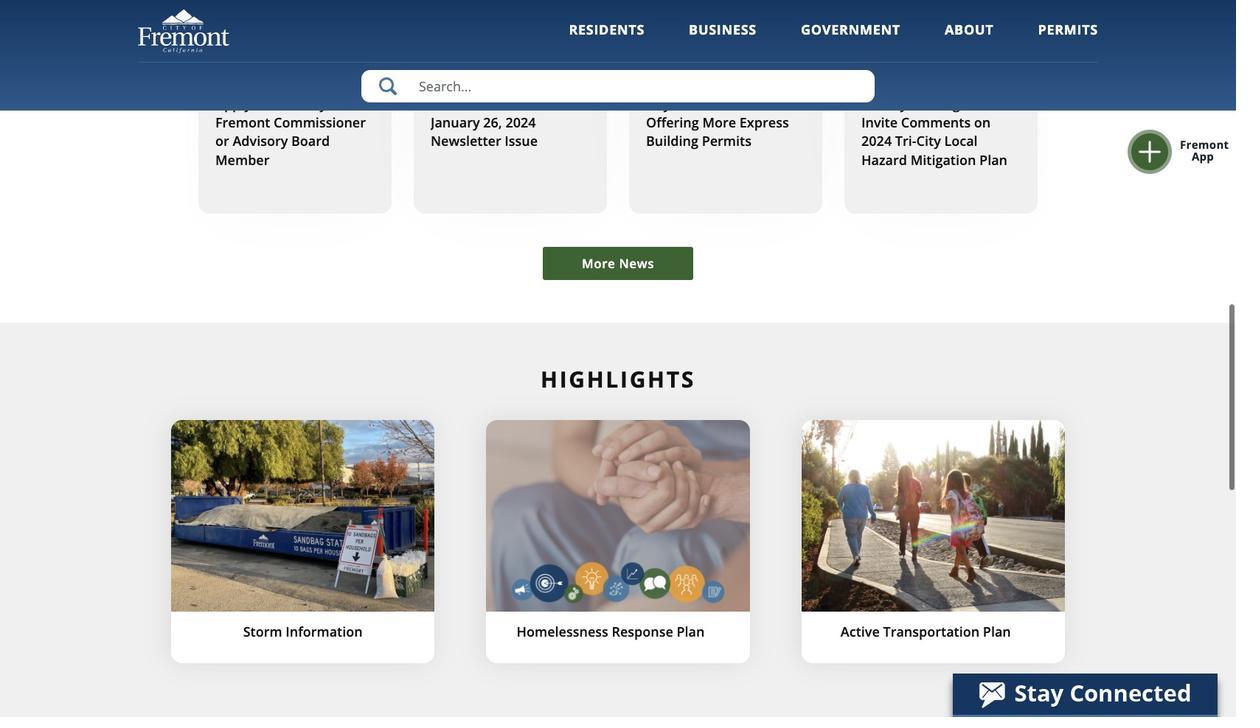 Task type: vqa. For each thing, say whether or not it's contained in the screenshot.
'(fmc'
no



Task type: describe. For each thing, give the bounding box(es) containing it.
city of fremont now offering more express building permits image
[[629, 0, 822, 81]]

of inside city of fremont now offering more express building permits
[[674, 95, 687, 113]]

fremont inside the fremont connection january 26, 2024 newsletter issue
[[458, 95, 513, 113]]

business
[[689, 21, 757, 38]]

fremont inside city of fremont now offering more express building permits
[[690, 95, 745, 113]]

january
[[431, 114, 480, 131]]

permits link
[[1038, 21, 1098, 59]]

news
[[619, 255, 654, 272]]

agencies
[[944, 95, 1001, 113]]

storm
[[243, 623, 282, 641]]

information
[[286, 623, 363, 641]]

26,
[[483, 114, 502, 131]]

permits inside city of fremont now offering more express building permits
[[702, 132, 752, 150]]

to
[[255, 95, 268, 113]]

active transportation plan
[[841, 623, 1011, 641]]

residents
[[569, 21, 645, 38]]

plan for homelessness response plan
[[677, 623, 705, 641]]

government link
[[801, 21, 901, 59]]

the fremont connection january 26, 2024 newsletter issue
[[431, 95, 589, 150]]

app
[[1192, 149, 1214, 164]]

plan inside "tri-city area agencies invite comments on 2024 tri-city local hazard mitigation plan"
[[980, 151, 1008, 169]]

2024 inside the fremont connection january 26, 2024 newsletter issue
[[506, 114, 536, 131]]

homelessness
[[517, 623, 608, 641]]

the
[[431, 95, 454, 113]]

storm information
[[243, 623, 363, 641]]

apply
[[215, 95, 252, 113]]

active
[[841, 623, 880, 641]]

the fremont connection january 26, 2024 newsletter issue image
[[414, 0, 607, 81]]

city down comments
[[917, 132, 941, 150]]

1 vertical spatial more
[[582, 255, 616, 272]]

invite
[[862, 114, 898, 131]]

apply to be a city of fremont commissioner or advisory board member image
[[198, 0, 392, 81]]

2024 inside "tri-city area agencies invite comments on 2024 tri-city local hazard mitigation plan"
[[862, 132, 892, 150]]

fremont app
[[1180, 137, 1229, 164]]

express
[[740, 114, 789, 131]]

of inside apply to be a city of fremont commissioner or advisory board member
[[330, 95, 343, 113]]

about link
[[945, 21, 994, 59]]

connection
[[516, 95, 589, 113]]

family walking on sidewalk image
[[802, 420, 1065, 612]]

more inside city of fremont now offering more express building permits
[[703, 114, 736, 131]]

on
[[974, 114, 991, 131]]

apply to be a city of fremont commissioner or advisory board member
[[215, 95, 366, 169]]

commissioner
[[274, 114, 366, 131]]

city inside city of fremont now offering more express building permits
[[646, 95, 671, 113]]

area
[[911, 95, 941, 113]]

fremont app link
[[1147, 134, 1236, 170]]

response
[[612, 623, 673, 641]]



Task type: locate. For each thing, give the bounding box(es) containing it.
1 vertical spatial 2024
[[862, 132, 892, 150]]

homelessness response plan
[[517, 623, 705, 641]]

of
[[330, 95, 343, 113], [674, 95, 687, 113]]

1 horizontal spatial of
[[674, 95, 687, 113]]

a
[[291, 95, 299, 113]]

1 vertical spatial tri-
[[895, 132, 917, 150]]

tri-city area agencies invite comments on 2024 tri-city local hazard mitigation plan
[[862, 95, 1008, 169]]

more left news
[[582, 255, 616, 272]]

0 horizontal spatial more
[[582, 255, 616, 272]]

0 horizontal spatial tri-
[[862, 95, 883, 113]]

0 vertical spatial more
[[703, 114, 736, 131]]

of up commissioner
[[330, 95, 343, 113]]

tri-city area agencies invite comments on 2024 tri-city local hazard mitigation plan link
[[845, 0, 1038, 214]]

0 horizontal spatial of
[[330, 95, 343, 113]]

now
[[749, 95, 778, 113]]

local
[[944, 132, 978, 150]]

about
[[945, 21, 994, 38]]

issue
[[505, 132, 538, 150]]

building
[[646, 132, 699, 150]]

or
[[215, 132, 229, 150]]

tri-city area agencies invite comments on 2024 tri-city local hazard mitigation plan image
[[845, 0, 1038, 81]]

active transportation plan link
[[802, 420, 1065, 664]]

plan inside 'link'
[[677, 623, 705, 641]]

more
[[703, 114, 736, 131], [582, 255, 616, 272]]

1 horizontal spatial more
[[703, 114, 736, 131]]

newsletter
[[431, 132, 501, 150]]

residents link
[[569, 21, 645, 59]]

1 of from the left
[[330, 95, 343, 113]]

photo of two people holding hands and a planning process and myfremont logo image
[[486, 420, 750, 612]]

2024 up issue
[[506, 114, 536, 131]]

more news link
[[543, 247, 693, 280]]

homelessness response plan link
[[486, 420, 750, 664]]

2 of from the left
[[674, 95, 687, 113]]

more left express
[[703, 114, 736, 131]]

fremont inside apply to be a city of fremont commissioner or advisory board member
[[215, 114, 270, 131]]

apply to be a city of fremont commissioner or advisory board member link
[[198, 0, 392, 214]]

city up commissioner
[[302, 95, 327, 113]]

highlights
[[541, 364, 696, 395]]

tri- up invite
[[862, 95, 883, 113]]

comments
[[901, 114, 971, 131]]

2024 down invite
[[862, 132, 892, 150]]

mitigation
[[911, 151, 976, 169]]

2024
[[506, 114, 536, 131], [862, 132, 892, 150]]

city of fremont now offering more express building permits
[[646, 95, 789, 150]]

city inside apply to be a city of fremont commissioner or advisory board member
[[302, 95, 327, 113]]

0 vertical spatial tri-
[[862, 95, 883, 113]]

sandbag station with sand in bin and bags to fill image
[[171, 420, 435, 612]]

government
[[801, 21, 901, 38]]

offering
[[646, 114, 699, 131]]

stay connected image
[[953, 674, 1216, 715]]

plan for active transportation plan
[[983, 623, 1011, 641]]

hazard
[[862, 151, 907, 169]]

fremont
[[458, 95, 513, 113], [690, 95, 745, 113], [215, 114, 270, 131], [1180, 137, 1229, 152]]

0 horizontal spatial permits
[[702, 132, 752, 150]]

more news
[[582, 255, 654, 272]]

advisory
[[233, 132, 288, 150]]

the fremont connection january 26, 2024 newsletter issue link
[[414, 0, 607, 214]]

be
[[272, 95, 288, 113]]

storm information link
[[171, 420, 435, 664]]

plan right transportation
[[983, 623, 1011, 641]]

plan right response
[[677, 623, 705, 641]]

0 vertical spatial permits
[[1038, 21, 1098, 38]]

0 vertical spatial 2024
[[506, 114, 536, 131]]

plan down on
[[980, 151, 1008, 169]]

city up invite
[[883, 95, 907, 113]]

city
[[302, 95, 327, 113], [646, 95, 671, 113], [883, 95, 907, 113], [917, 132, 941, 150]]

tri- up hazard
[[895, 132, 917, 150]]

city up offering
[[646, 95, 671, 113]]

1 horizontal spatial 2024
[[862, 132, 892, 150]]

transportation
[[883, 623, 980, 641]]

plan
[[980, 151, 1008, 169], [677, 623, 705, 641], [983, 623, 1011, 641]]

1 horizontal spatial permits
[[1038, 21, 1098, 38]]

permits
[[1038, 21, 1098, 38], [702, 132, 752, 150]]

tri-
[[862, 95, 883, 113], [895, 132, 917, 150]]

business link
[[689, 21, 757, 59]]

Search text field
[[361, 70, 875, 103]]

member
[[215, 151, 270, 169]]

board
[[291, 132, 330, 150]]

of up offering
[[674, 95, 687, 113]]

city of fremont now offering more express building permits link
[[629, 0, 822, 214]]

1 horizontal spatial tri-
[[895, 132, 917, 150]]

0 horizontal spatial 2024
[[506, 114, 536, 131]]

1 vertical spatial permits
[[702, 132, 752, 150]]



